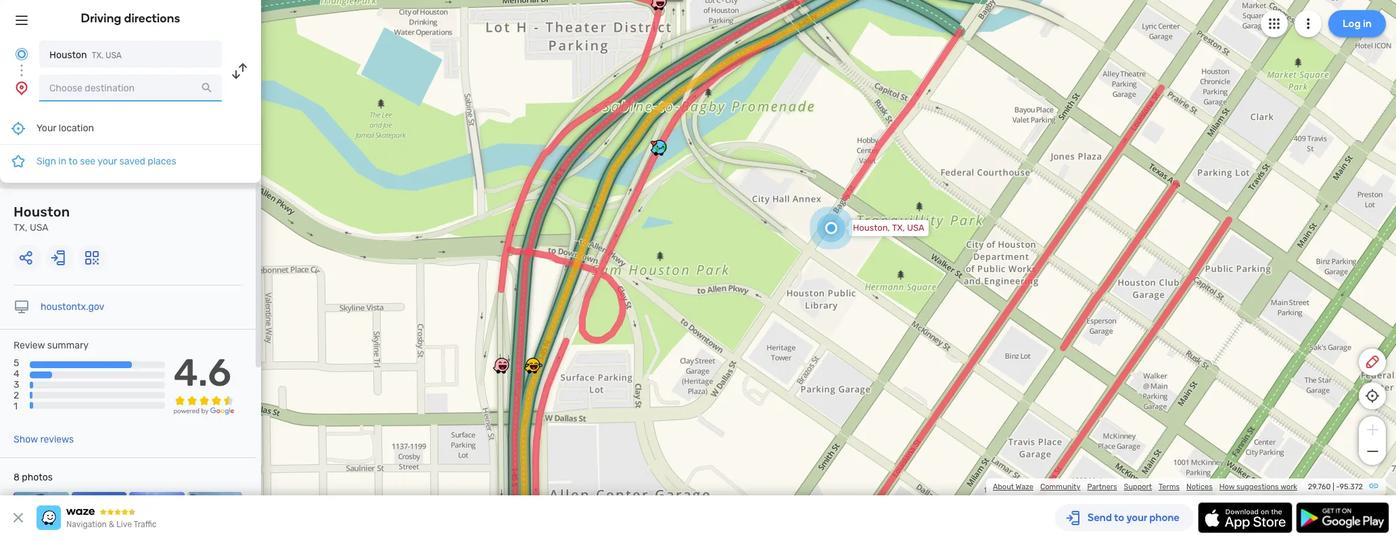 Task type: vqa. For each thing, say whether or not it's contained in the screenshot.
Zoom in image on the bottom right
yes



Task type: describe. For each thing, give the bounding box(es) containing it.
recenter image
[[10, 120, 26, 136]]

29.760
[[1309, 482, 1331, 491]]

work
[[1281, 482, 1298, 491]]

x image
[[10, 510, 26, 526]]

0 horizontal spatial tx,
[[14, 222, 27, 233]]

driving directions
[[81, 11, 180, 26]]

image 2 of houston, houston image
[[71, 492, 127, 540]]

notices
[[1187, 482, 1213, 491]]

&
[[109, 520, 114, 529]]

zoom in image
[[1365, 422, 1382, 438]]

reviews
[[40, 434, 74, 445]]

0 horizontal spatial usa
[[30, 222, 48, 233]]

|
[[1333, 482, 1335, 491]]

8 photos
[[14, 472, 53, 483]]

1 horizontal spatial tx,
[[92, 51, 104, 60]]

link image
[[1369, 480, 1380, 491]]

pencil image
[[1365, 354, 1381, 370]]

Choose destination text field
[[39, 74, 222, 102]]

about
[[993, 482, 1014, 491]]

about waze link
[[993, 482, 1034, 491]]

community link
[[1041, 482, 1081, 491]]

location image
[[14, 80, 30, 96]]

terms
[[1159, 482, 1180, 491]]

current location image
[[14, 46, 30, 62]]

notices link
[[1187, 482, 1213, 491]]

support link
[[1124, 482, 1152, 491]]

live
[[116, 520, 132, 529]]

community
[[1041, 482, 1081, 491]]

2 horizontal spatial usa
[[907, 223, 925, 233]]

3
[[14, 379, 19, 391]]

partners
[[1088, 482, 1118, 491]]

5 4 3 2 1
[[14, 357, 19, 412]]

29.760 | -95.372
[[1309, 482, 1364, 491]]

review summary
[[14, 340, 89, 351]]

image 1 of houston, houston image
[[14, 492, 69, 540]]

terms link
[[1159, 482, 1180, 491]]

4.6
[[174, 351, 232, 395]]

image 4 of houston, houston image
[[187, 492, 242, 540]]

houston,
[[853, 223, 890, 233]]

driving
[[81, 11, 121, 26]]

summary
[[47, 340, 89, 351]]



Task type: locate. For each thing, give the bounding box(es) containing it.
waze
[[1016, 482, 1034, 491]]

houston down star icon
[[14, 204, 70, 220]]

houston, tx, usa
[[853, 223, 925, 233]]

houstontx.gov
[[41, 301, 104, 313]]

review
[[14, 340, 45, 351]]

0 vertical spatial houston
[[49, 49, 87, 61]]

2
[[14, 390, 19, 402]]

houstontx.gov link
[[41, 301, 104, 313]]

-
[[1337, 482, 1340, 491]]

1 horizontal spatial usa
[[106, 51, 122, 60]]

1 vertical spatial houston tx, usa
[[14, 204, 70, 233]]

tx, down driving
[[92, 51, 104, 60]]

0 vertical spatial houston tx, usa
[[49, 49, 122, 61]]

8
[[14, 472, 20, 483]]

photos
[[22, 472, 53, 483]]

houston tx, usa
[[49, 49, 122, 61], [14, 204, 70, 233]]

1 vertical spatial houston
[[14, 204, 70, 220]]

partners link
[[1088, 482, 1118, 491]]

4
[[14, 368, 19, 380]]

show
[[14, 434, 38, 445]]

houston right current location icon
[[49, 49, 87, 61]]

support
[[1124, 482, 1152, 491]]

image 3 of houston, houston image
[[129, 492, 184, 540]]

houston
[[49, 49, 87, 61], [14, 204, 70, 220]]

houston tx, usa down star icon
[[14, 204, 70, 233]]

2 horizontal spatial tx,
[[892, 223, 905, 233]]

95.372
[[1340, 482, 1364, 491]]

show reviews
[[14, 434, 74, 445]]

traffic
[[134, 520, 157, 529]]

usa
[[106, 51, 122, 60], [30, 222, 48, 233], [907, 223, 925, 233]]

tx,
[[92, 51, 104, 60], [14, 222, 27, 233], [892, 223, 905, 233]]

directions
[[124, 11, 180, 26]]

how
[[1220, 482, 1235, 491]]

tx, right houston,
[[892, 223, 905, 233]]

computer image
[[14, 299, 30, 315]]

how suggestions work link
[[1220, 482, 1298, 491]]

tx, down star icon
[[14, 222, 27, 233]]

list box
[[0, 112, 261, 183]]

zoom out image
[[1365, 443, 1382, 459]]

1
[[14, 401, 18, 412]]

houston tx, usa down driving
[[49, 49, 122, 61]]

suggestions
[[1237, 482, 1279, 491]]

navigation
[[66, 520, 107, 529]]

navigation & live traffic
[[66, 520, 157, 529]]

5
[[14, 357, 19, 369]]

star image
[[10, 153, 26, 169]]

about waze community partners support terms notices how suggestions work
[[993, 482, 1298, 491]]



